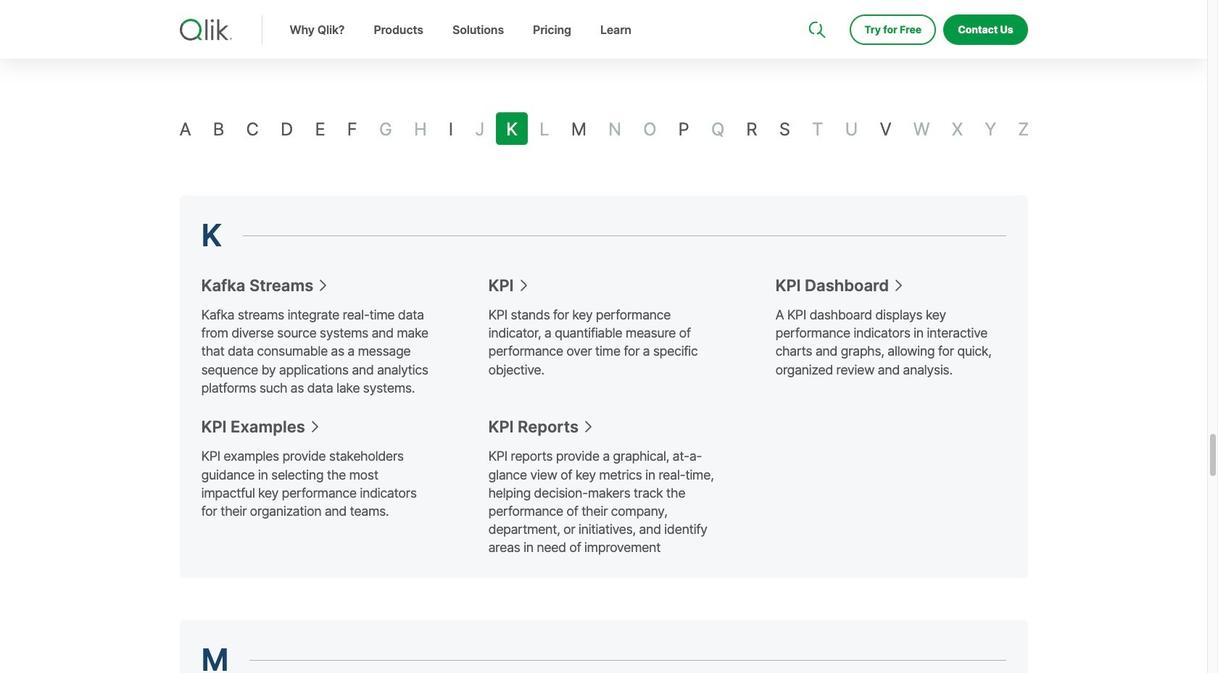 Task type: vqa. For each thing, say whether or not it's contained in the screenshot.
NHS Logo at bottom right
no



Task type: locate. For each thing, give the bounding box(es) containing it.
support image
[[810, 0, 822, 12]]

qlik image
[[179, 19, 232, 41]]



Task type: describe. For each thing, give the bounding box(es) containing it.
company image
[[894, 0, 906, 12]]



